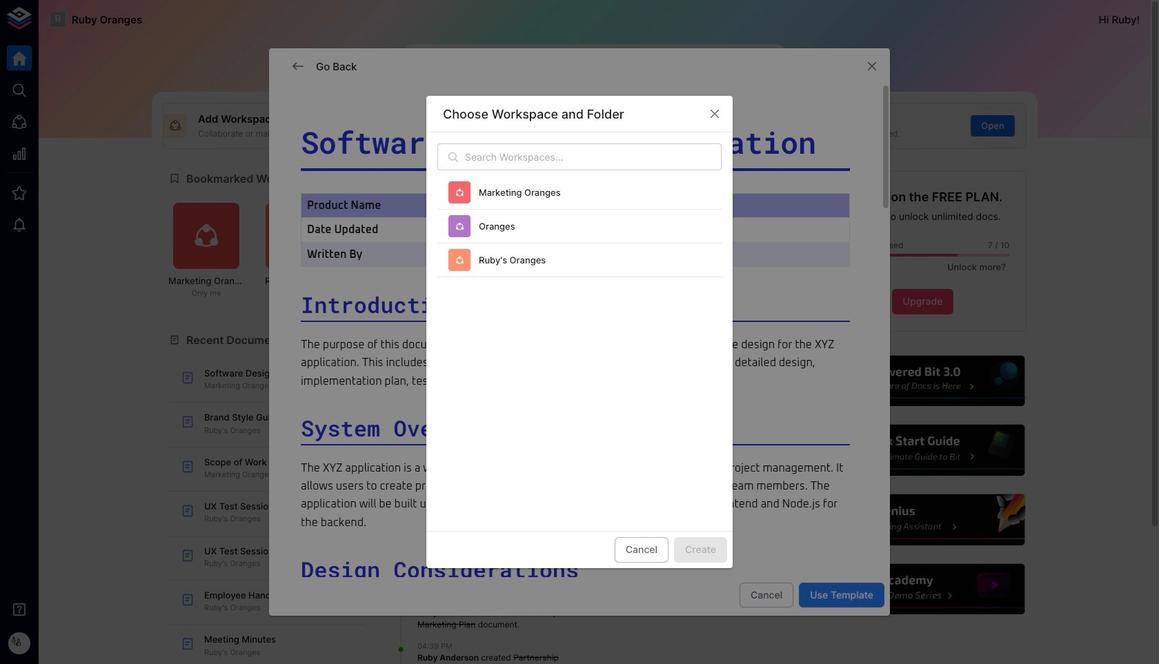Task type: locate. For each thing, give the bounding box(es) containing it.
dialog
[[269, 49, 891, 665], [427, 96, 733, 569]]

Search Workspaces... text field
[[465, 144, 722, 171]]

4 help image from the top
[[820, 563, 1027, 617]]

help image
[[820, 354, 1027, 409], [820, 424, 1027, 478], [820, 493, 1027, 548], [820, 563, 1027, 617]]



Task type: describe. For each thing, give the bounding box(es) containing it.
1 help image from the top
[[820, 354, 1027, 409]]

3 help image from the top
[[820, 493, 1027, 548]]

2 help image from the top
[[820, 424, 1027, 478]]



Task type: vqa. For each thing, say whether or not it's contained in the screenshot.
the Plan
no



